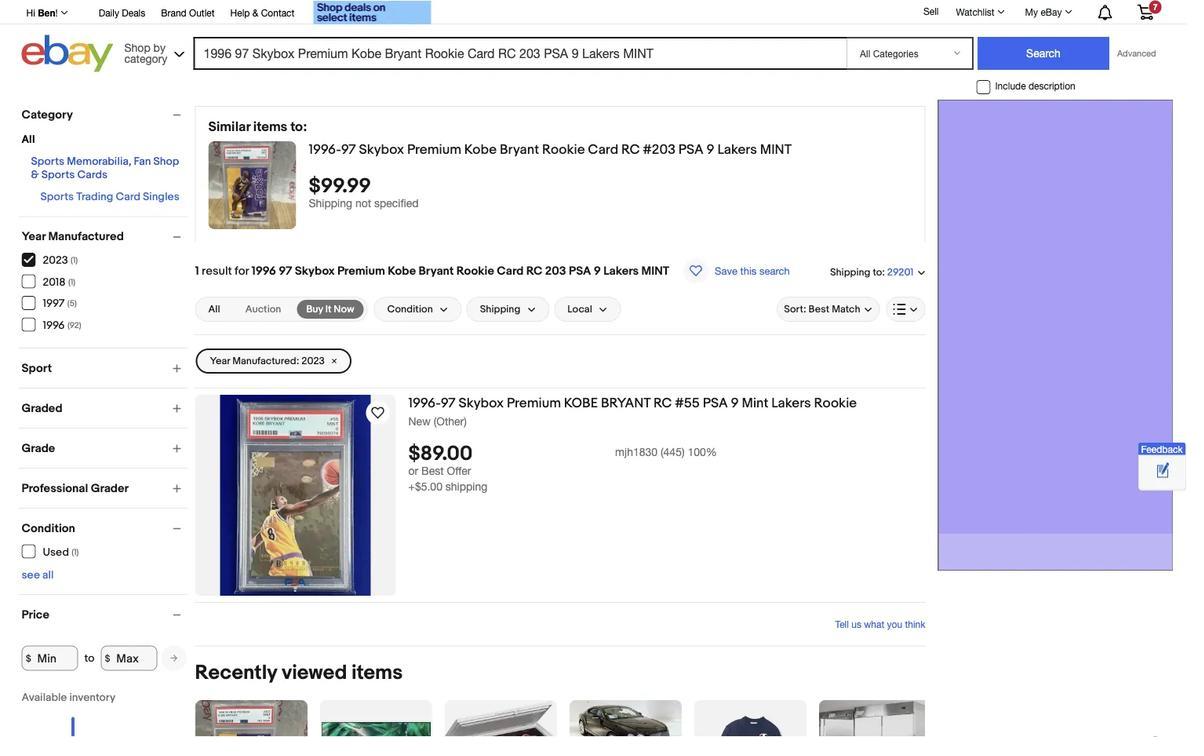 Task type: locate. For each thing, give the bounding box(es) containing it.
(1) inside 2023 (1)
[[71, 256, 78, 266]]

#203
[[643, 141, 676, 158]]

1 vertical spatial items
[[352, 661, 403, 685]]

Minimum Value in $ text field
[[22, 646, 78, 671]]

think
[[906, 619, 926, 630]]

price button
[[22, 608, 188, 622]]

2 vertical spatial card
[[497, 264, 524, 278]]

1 horizontal spatial skybox
[[359, 141, 404, 158]]

(92)
[[67, 320, 81, 331]]

0 horizontal spatial condition
[[22, 521, 75, 535]]

year up 2023 (1)
[[22, 230, 46, 244]]

1996-97 skybox premium kobe bryant rc #55 psa 9 mint lakers rookie image
[[220, 395, 371, 596]]

2 vertical spatial psa
[[703, 395, 728, 411]]

psa inside the 1996-97 skybox premium kobe bryant rookie card rc #203 psa 9 lakers mint link
[[679, 141, 704, 158]]

(1) inside used (1)
[[72, 547, 79, 557]]

0 vertical spatial rc
[[622, 141, 640, 158]]

shop inside shop by category
[[124, 41, 151, 54]]

1996-97 skybox premium kobe bryant rookie card rc #203 psa 9 lakers mint image for similar
[[208, 141, 296, 229]]

1996-97 skybox premium kobe bryant rookie card rc #203 psa 9 lakers mint image down recently
[[195, 700, 307, 737]]

0 horizontal spatial $
[[26, 653, 31, 664]]

hi ben !
[[26, 7, 58, 18]]

1996- up $99.99 on the top left
[[309, 141, 341, 158]]

graded
[[22, 401, 63, 415]]

chest deep freezer large frozen food storage ice fridge upright garage w/basket image
[[445, 701, 557, 737]]

#55
[[675, 395, 700, 411]]

1996-97 skybox premium kobe bryant rookie card rc #203 psa 9 lakers mint image down similar items to:
[[208, 141, 296, 229]]

shipping down 1 result for 1996 97 skybox premium kobe bryant rookie card rc 203 psa 9 lakers mint at top
[[480, 303, 521, 315]]

mint
[[742, 395, 769, 411]]

shipping inside shipping to : 29201
[[831, 266, 871, 278]]

now
[[334, 303, 354, 315]]

97 inside the 1996-97 skybox premium kobe bryant rookie card rc #203 psa 9 lakers mint link
[[341, 141, 356, 158]]

97
[[341, 141, 356, 158], [279, 264, 292, 278], [441, 395, 456, 411]]

year left manufactured:
[[210, 355, 230, 367]]

lakers inside 1996-97 skybox premium kobe bryant rc #55 psa 9 mint lakers rookie new (other)
[[772, 395, 812, 411]]

97 for 1996-97 skybox premium kobe bryant rookie card rc #203 psa 9 lakers mint
[[341, 141, 356, 158]]

$ up inventory at bottom left
[[105, 653, 110, 664]]

sports
[[31, 155, 64, 168], [41, 168, 75, 182], [40, 190, 74, 204]]

2 vertical spatial premium
[[507, 395, 561, 411]]

1 vertical spatial (1)
[[68, 277, 76, 287]]

1996-
[[309, 141, 341, 158], [409, 395, 441, 411]]

help & contact
[[230, 7, 295, 18]]

0 vertical spatial &
[[253, 7, 259, 18]]

premium for 1996-97 skybox premium kobe bryant rookie card rc #203 psa 9 lakers mint
[[407, 141, 462, 158]]

1 vertical spatial psa
[[569, 264, 592, 278]]

graded button
[[22, 401, 188, 415]]

1 horizontal spatial all
[[208, 303, 220, 315]]

None submit
[[978, 37, 1110, 70]]

lakers right mint
[[772, 395, 812, 411]]

1 vertical spatial 9
[[594, 264, 601, 278]]

$ for maximum value in $ text field
[[105, 653, 110, 664]]

to
[[873, 266, 883, 278], [84, 652, 95, 665]]

see all button
[[22, 568, 54, 582]]

0 vertical spatial 1996-
[[309, 141, 341, 158]]

0 horizontal spatial bryant
[[419, 264, 454, 278]]

0 vertical spatial shop
[[124, 41, 151, 54]]

203
[[545, 264, 567, 278]]

none submit inside shop by category "banner"
[[978, 37, 1110, 70]]

category
[[22, 108, 73, 122]]

1
[[195, 264, 199, 278]]

2 horizontal spatial card
[[588, 141, 619, 158]]

0 vertical spatial 97
[[341, 141, 356, 158]]

see
[[22, 568, 40, 582]]

7
[[1154, 2, 1159, 12]]

0 horizontal spatial year
[[22, 230, 46, 244]]

get an extra 15% off image
[[314, 1, 431, 24]]

1996- inside 1996-97 skybox premium kobe bryant rc #55 psa 9 mint lakers rookie new (other)
[[409, 395, 441, 411]]

shipping for shipping to : 29201
[[831, 266, 871, 278]]

0 horizontal spatial rc
[[527, 264, 543, 278]]

1 horizontal spatial to
[[873, 266, 883, 278]]

1 horizontal spatial rookie
[[543, 141, 585, 158]]

used (1)
[[43, 546, 79, 559]]

1 vertical spatial premium
[[338, 264, 385, 278]]

0 horizontal spatial kobe
[[388, 264, 416, 278]]

category
[[124, 52, 167, 65]]

(1) for 2018
[[68, 277, 76, 287]]

condition inside dropdown button
[[387, 303, 433, 315]]

0 vertical spatial year
[[22, 230, 46, 244]]

1 vertical spatial condition button
[[22, 521, 188, 535]]

save this search
[[715, 265, 790, 277]]

shipping for shipping
[[480, 303, 521, 315]]

fan
[[134, 155, 151, 168]]

2 vertical spatial 9
[[731, 395, 739, 411]]

daily
[[99, 7, 119, 18]]

psa right the #55
[[703, 395, 728, 411]]

lakers up local dropdown button
[[604, 264, 639, 278]]

1 horizontal spatial shop
[[153, 155, 179, 168]]

0 horizontal spatial skybox
[[295, 264, 335, 278]]

1 horizontal spatial $
[[105, 653, 110, 664]]

all link
[[199, 300, 230, 319]]

0 vertical spatial (1)
[[71, 256, 78, 266]]

lakers right #203
[[718, 141, 758, 158]]

shipping
[[309, 197, 353, 210], [831, 266, 871, 278], [480, 303, 521, 315]]

97 right for
[[279, 264, 292, 278]]

brand
[[161, 7, 187, 18]]

card left #203
[[588, 141, 619, 158]]

2 vertical spatial 97
[[441, 395, 456, 411]]

1 $ from the left
[[26, 653, 31, 664]]

1 horizontal spatial premium
[[407, 141, 462, 158]]

samsung qn77s95cafxza 77" ultra slim 4k quantum hdr oled smart tv 2023 qn77s95c image
[[320, 700, 432, 737]]

2 vertical spatial rookie
[[815, 395, 858, 411]]

condition up used
[[22, 521, 75, 535]]

0 vertical spatial best
[[809, 303, 830, 315]]

1 horizontal spatial 1996-
[[409, 395, 441, 411]]

0 horizontal spatial 97
[[279, 264, 292, 278]]

0 vertical spatial skybox
[[359, 141, 404, 158]]

premium inside 1996-97 skybox premium kobe bryant rc #55 psa 9 mint lakers rookie new (other)
[[507, 395, 561, 411]]

1 vertical spatial rc
[[527, 264, 543, 278]]

trading
[[76, 190, 113, 204]]

recently
[[195, 661, 277, 685]]

condition button inside main content
[[374, 297, 462, 322]]

items left to:
[[254, 119, 288, 135]]

1 horizontal spatial shipping
[[480, 303, 521, 315]]

1 vertical spatial lakers
[[604, 264, 639, 278]]

1 vertical spatial shipping
[[831, 266, 871, 278]]

sports for sports trading card singles
[[40, 190, 74, 204]]

2023 inside main content
[[302, 355, 325, 367]]

premium up specified
[[407, 141, 462, 158]]

29201
[[888, 266, 914, 279]]

$ for minimum value in $ text field
[[26, 653, 31, 664]]

grader
[[91, 481, 129, 495]]

rc left the #55
[[654, 395, 672, 411]]

0 vertical spatial mint
[[761, 141, 792, 158]]

1996-97 skybox premium kobe bryant rookie card rc #203 psa 9 lakers mint image for recently
[[195, 700, 307, 737]]

condition
[[387, 303, 433, 315], [22, 521, 75, 535]]

0 vertical spatial bryant
[[500, 141, 539, 158]]

(other)
[[434, 415, 467, 428]]

you
[[888, 619, 903, 630]]

best inside mjh1830 (445) 100% or best offer +$5.00 shipping
[[422, 465, 444, 478]]

skybox
[[359, 141, 404, 158], [295, 264, 335, 278], [459, 395, 504, 411]]

9 up local dropdown button
[[594, 264, 601, 278]]

rc left 203
[[527, 264, 543, 278]]

skybox for 1996-97 skybox premium kobe bryant rc #55 psa 9 mint lakers rookie new (other)
[[459, 395, 504, 411]]

1996 left (92)
[[43, 319, 65, 332]]

(1) right used
[[72, 547, 79, 557]]

(1) for 2023
[[71, 256, 78, 266]]

1 vertical spatial card
[[116, 190, 140, 204]]

shop
[[124, 41, 151, 54], [153, 155, 179, 168]]

sports for sports memorabilia, fan shop & sports cards
[[31, 155, 64, 168]]

97 inside 1996-97 skybox premium kobe bryant rc #55 psa 9 mint lakers rookie new (other)
[[441, 395, 456, 411]]

1 vertical spatial shop
[[153, 155, 179, 168]]

& right help
[[253, 7, 259, 18]]

result
[[202, 264, 232, 278]]

(1) inside 2018 (1)
[[68, 277, 76, 287]]

psa right #203
[[679, 141, 704, 158]]

0 horizontal spatial to
[[84, 652, 95, 665]]

new
[[409, 415, 431, 428]]

0 vertical spatial kobe
[[465, 141, 497, 158]]

available inventory
[[22, 691, 116, 705]]

category button
[[22, 108, 188, 122]]

2 horizontal spatial rc
[[654, 395, 672, 411]]

skybox inside 1996-97 skybox premium kobe bryant rc #55 psa 9 mint lakers rookie new (other)
[[459, 395, 504, 411]]

0 horizontal spatial premium
[[338, 264, 385, 278]]

1 horizontal spatial kobe
[[465, 141, 497, 158]]

1 vertical spatial condition
[[22, 521, 75, 535]]

save this search button
[[679, 258, 795, 284]]

1 horizontal spatial &
[[253, 7, 259, 18]]

0 vertical spatial condition button
[[374, 297, 462, 322]]

0 horizontal spatial best
[[422, 465, 444, 478]]

(1) right "2018"
[[68, 277, 76, 287]]

1 vertical spatial year
[[210, 355, 230, 367]]

(1) for used
[[72, 547, 79, 557]]

condition for condition dropdown button in the main content
[[387, 303, 433, 315]]

2 $ from the left
[[105, 653, 110, 664]]

items up 'samsung qn77s95cafxza 77" ultra slim 4k quantum hdr oled smart tv 2023 qn77s95c' image
[[352, 661, 403, 685]]

Maximum Value in $ text field
[[101, 646, 157, 671]]

1 vertical spatial best
[[422, 465, 444, 478]]

all down result
[[208, 303, 220, 315]]

main content
[[195, 100, 932, 737]]

2023 right manufactured:
[[302, 355, 325, 367]]

1 vertical spatial &
[[31, 168, 39, 182]]

to right minimum value in $ text field
[[84, 652, 95, 665]]

all down category
[[22, 133, 35, 146]]

1 vertical spatial 1996-97 skybox premium kobe bryant rookie card rc #203 psa 9 lakers mint image
[[195, 700, 307, 737]]

1 vertical spatial 1996
[[43, 319, 65, 332]]

year for year manufactured
[[22, 230, 46, 244]]

professional grader
[[22, 481, 129, 495]]

9 left mint
[[731, 395, 739, 411]]

!
[[55, 7, 58, 18]]

condition down 1 result for 1996 97 skybox premium kobe bryant rookie card rc 203 psa 9 lakers mint at top
[[387, 303, 433, 315]]

skybox for 1996-97 skybox premium kobe bryant rookie card rc #203 psa 9 lakers mint
[[359, 141, 404, 158]]

1 vertical spatial 2023
[[302, 355, 325, 367]]

premium
[[407, 141, 462, 158], [338, 264, 385, 278], [507, 395, 561, 411]]

specified
[[375, 197, 419, 210]]

0 vertical spatial 2023
[[43, 254, 68, 267]]

2 vertical spatial (1)
[[72, 547, 79, 557]]

2 horizontal spatial 97
[[441, 395, 456, 411]]

1 vertical spatial 1996-
[[409, 395, 441, 411]]

2 horizontal spatial lakers
[[772, 395, 812, 411]]

main content containing $99.99
[[195, 100, 932, 737]]

premium up now
[[338, 264, 385, 278]]

0 vertical spatial lakers
[[718, 141, 758, 158]]

0 horizontal spatial condition button
[[22, 521, 188, 535]]

condition button down professional grader dropdown button
[[22, 521, 188, 535]]

& inside sports memorabilia, fan shop & sports cards
[[31, 168, 39, 182]]

psa
[[679, 141, 704, 158], [569, 264, 592, 278], [703, 395, 728, 411]]

best right the sort:
[[809, 303, 830, 315]]

1996-97 skybox premium kobe bryant rc #55 psa 9 mint lakers rookie link
[[409, 395, 926, 414]]

0 vertical spatial shipping
[[309, 197, 353, 210]]

1996- up new
[[409, 395, 441, 411]]

lakers
[[718, 141, 758, 158], [604, 264, 639, 278], [772, 395, 812, 411]]

shop right fan
[[153, 155, 179, 168]]

shop inside sports memorabilia, fan shop & sports cards
[[153, 155, 179, 168]]

match
[[832, 303, 861, 315]]

premium left kobe
[[507, 395, 561, 411]]

9 right #203
[[707, 141, 715, 158]]

available
[[22, 691, 67, 705]]

0 vertical spatial to
[[873, 266, 883, 278]]

feedback
[[1142, 444, 1184, 455]]

year
[[22, 230, 46, 244], [210, 355, 230, 367]]

shipping left not
[[309, 197, 353, 210]]

shipping left :
[[831, 266, 871, 278]]

to left "29201"
[[873, 266, 883, 278]]

card left singles at the top
[[116, 190, 140, 204]]

year inside main content
[[210, 355, 230, 367]]

$ up available
[[26, 653, 31, 664]]

card up 'shipping' dropdown button on the left top of page
[[497, 264, 524, 278]]

(1) down year manufactured on the top
[[71, 256, 78, 266]]

to inside shipping to : 29201
[[873, 266, 883, 278]]

items
[[254, 119, 288, 135], [352, 661, 403, 685]]

0 vertical spatial 1996
[[252, 264, 276, 278]]

shipping inside dropdown button
[[480, 303, 521, 315]]

buy
[[307, 303, 323, 315]]

1 horizontal spatial items
[[352, 661, 403, 685]]

1996 right for
[[252, 264, 276, 278]]

2023 up "2018"
[[43, 254, 68, 267]]

condition button down 1 result for 1996 97 skybox premium kobe bryant rookie card rc 203 psa 9 lakers mint at top
[[374, 297, 462, 322]]

skybox up '(other)' on the bottom of page
[[459, 395, 504, 411]]

0 horizontal spatial 1996
[[43, 319, 65, 332]]

1 vertical spatial mint
[[642, 264, 670, 278]]

1996-97 skybox premium kobe bryant rookie card rc #203 psa 9 lakers mint image
[[208, 141, 296, 229], [195, 700, 307, 737]]

graph of available inventory between $0 and $1000+ image
[[22, 691, 155, 737]]

1 horizontal spatial 9
[[707, 141, 715, 158]]

1 vertical spatial all
[[208, 303, 220, 315]]

& left cards
[[31, 168, 39, 182]]

watch 1996-97 skybox premium kobe bryant rc #55 psa 9 mint lakers rookie image
[[369, 404, 387, 422]]

2 horizontal spatial shipping
[[831, 266, 871, 278]]

1 vertical spatial rookie
[[457, 264, 495, 278]]

save
[[715, 265, 738, 277]]

cards
[[77, 168, 108, 182]]

1 horizontal spatial condition button
[[374, 297, 462, 322]]

(445)
[[661, 445, 685, 458]]

0 vertical spatial all
[[22, 133, 35, 146]]

0 vertical spatial psa
[[679, 141, 704, 158]]

97 up '(other)' on the bottom of page
[[441, 395, 456, 411]]

rookie
[[543, 141, 585, 158], [457, 264, 495, 278], [815, 395, 858, 411]]

shop left by
[[124, 41, 151, 54]]

$
[[26, 653, 31, 664], [105, 653, 110, 664]]

rc left #203
[[622, 141, 640, 158]]

0 horizontal spatial lakers
[[604, 264, 639, 278]]

hi
[[26, 7, 35, 18]]

1996-97 skybox premium kobe bryant rookie card rc #203 psa 9 lakers mint link
[[309, 141, 913, 161]]

2 vertical spatial lakers
[[772, 395, 812, 411]]

1996-97 skybox premium kobe bryant rookie card rc #203 psa 9 lakers mint heading
[[309, 141, 792, 158]]

skybox up buy
[[295, 264, 335, 278]]

1 horizontal spatial lakers
[[718, 141, 758, 158]]

mjh1830 (445) 100% or best offer +$5.00 shipping
[[409, 445, 718, 493]]

1 horizontal spatial 97
[[341, 141, 356, 158]]

0 horizontal spatial mint
[[642, 264, 670, 278]]

psa inside 1996-97 skybox premium kobe bryant rc #55 psa 9 mint lakers rookie new (other)
[[703, 395, 728, 411]]

0 vertical spatial card
[[588, 141, 619, 158]]

2 vertical spatial shipping
[[480, 303, 521, 315]]

mint inside the 1996-97 skybox premium kobe bryant rookie card rc #203 psa 9 lakers mint link
[[761, 141, 792, 158]]

year manufactured: 2023 link
[[196, 349, 352, 374]]

all
[[22, 133, 35, 146], [208, 303, 220, 315]]

mint
[[761, 141, 792, 158], [642, 264, 670, 278]]

used
[[43, 546, 69, 559]]

by
[[154, 41, 166, 54]]

account navigation
[[18, 0, 1166, 26]]

$99.99 shipping not specified
[[309, 174, 419, 210]]

local
[[568, 303, 593, 315]]

2 horizontal spatial rookie
[[815, 395, 858, 411]]

0 horizontal spatial shop
[[124, 41, 151, 54]]

0 vertical spatial condition
[[387, 303, 433, 315]]

psa right 203
[[569, 264, 592, 278]]

best up +$5.00
[[422, 465, 444, 478]]

97 up $99.99 on the top left
[[341, 141, 356, 158]]

sport
[[22, 361, 52, 375]]

skybox up $99.99 shipping not specified
[[359, 141, 404, 158]]



Task type: describe. For each thing, give the bounding box(es) containing it.
rookie inside 1996-97 skybox premium kobe bryant rc #55 psa 9 mint lakers rookie new (other)
[[815, 395, 858, 411]]

advanced link
[[1110, 38, 1165, 69]]

1 vertical spatial kobe
[[388, 264, 416, 278]]

buy it now link
[[297, 300, 364, 319]]

grade button
[[22, 441, 188, 455]]

sports memorabilia, fan shop & sports cards link
[[31, 155, 179, 182]]

search
[[760, 265, 790, 277]]

my ebay
[[1026, 6, 1063, 17]]

shipping to : 29201
[[831, 266, 914, 279]]

champion boys graphic sweatshirt image
[[706, 700, 795, 737]]

include
[[996, 81, 1027, 92]]

condition for the bottom condition dropdown button
[[22, 521, 75, 535]]

year manufactured button
[[22, 230, 188, 244]]

1996 (92)
[[43, 319, 81, 332]]

Search for anything text field
[[196, 38, 844, 68]]

daily deals
[[99, 7, 145, 18]]

sort: best match button
[[777, 297, 881, 322]]

kobe
[[564, 395, 598, 411]]

100%
[[688, 445, 718, 458]]

0 horizontal spatial 2023
[[43, 254, 68, 267]]

1996-97 skybox premium kobe bryant rc #55 psa 9 mint lakers rookie heading
[[409, 395, 858, 411]]

mjh1830
[[616, 445, 658, 458]]

0 horizontal spatial 9
[[594, 264, 601, 278]]

for bentley continental gt indoor car cover satin stretch scratch proof redstrip image
[[570, 700, 682, 737]]

0 horizontal spatial rookie
[[457, 264, 495, 278]]

similar
[[208, 119, 251, 135]]

tell
[[836, 619, 850, 630]]

:
[[883, 266, 886, 278]]

0 vertical spatial 9
[[707, 141, 715, 158]]

shop by category button
[[117, 35, 188, 69]]

offer
[[447, 465, 471, 478]]

all
[[42, 568, 54, 582]]

help & contact link
[[230, 5, 295, 22]]

recently viewed items
[[195, 661, 403, 685]]

1 vertical spatial to
[[84, 652, 95, 665]]

auction link
[[236, 300, 291, 319]]

advanced
[[1118, 48, 1157, 58]]

sell
[[924, 6, 939, 17]]

shipping inside $99.99 shipping not specified
[[309, 197, 353, 210]]

see all
[[22, 568, 54, 582]]

brand outlet link
[[161, 5, 215, 22]]

1 vertical spatial skybox
[[295, 264, 335, 278]]

this
[[741, 265, 757, 277]]

year manufactured
[[22, 230, 124, 244]]

rc inside 1996-97 skybox premium kobe bryant rc #55 psa 9 mint lakers rookie new (other)
[[654, 395, 672, 411]]

memorabilia,
[[67, 155, 131, 168]]

best inside sort: best match dropdown button
[[809, 303, 830, 315]]

1997 (5)
[[43, 297, 77, 311]]

watchlist
[[957, 6, 995, 17]]

sell link
[[917, 6, 947, 17]]

1996- for 1996-97 skybox premium kobe bryant rc #55 psa 9 mint lakers rookie new (other)
[[409, 395, 441, 411]]

$89.00
[[409, 442, 473, 467]]

year for year manufactured: 2023
[[210, 355, 230, 367]]

all inside all link
[[208, 303, 220, 315]]

watchlist link
[[948, 2, 1013, 21]]

sports trading card singles
[[40, 190, 180, 204]]

& inside the account navigation
[[253, 7, 259, 18]]

contact
[[261, 7, 295, 18]]

1 vertical spatial bryant
[[419, 264, 454, 278]]

0 vertical spatial rookie
[[543, 141, 585, 158]]

1 horizontal spatial card
[[497, 264, 524, 278]]

1 result for 1996 97 skybox premium kobe bryant rookie card rc 203 psa 9 lakers mint
[[195, 264, 670, 278]]

97 for 1996-97 skybox premium kobe bryant rc #55 psa 9 mint lakers rookie new (other)
[[441, 395, 456, 411]]

$99.99
[[309, 174, 371, 199]]

or
[[409, 465, 419, 478]]

description
[[1029, 81, 1076, 92]]

0 horizontal spatial card
[[116, 190, 140, 204]]

brand outlet
[[161, 7, 215, 18]]

singles
[[143, 190, 180, 204]]

shop by category banner
[[18, 0, 1166, 76]]

Buy It Now selected text field
[[307, 302, 354, 316]]

outlet
[[189, 7, 215, 18]]

premium for 1996-97 skybox premium kobe bryant rc #55 psa 9 mint lakers rookie new (other)
[[507, 395, 561, 411]]

sort:
[[785, 303, 807, 315]]

sort: best match
[[785, 303, 861, 315]]

tell us what you think link
[[836, 619, 926, 630]]

0 horizontal spatial items
[[254, 119, 288, 135]]

advertisement region
[[939, 100, 1174, 571]]

price
[[22, 608, 49, 622]]

auction
[[246, 303, 281, 315]]

1 horizontal spatial bryant
[[500, 141, 539, 158]]

brand new 54" avantco 178a49rhc reach in commercial refrigerator- half off! image
[[819, 700, 932, 737]]

1996-97 skybox premium kobe bryant rookie card rc #203 psa 9 lakers mint
[[309, 141, 792, 158]]

not
[[356, 197, 371, 210]]

manufactured
[[48, 230, 124, 244]]

2023 (1)
[[43, 254, 78, 267]]

listing options selector. list view selected. image
[[894, 303, 919, 316]]

to:
[[291, 119, 307, 135]]

1996- for 1996-97 skybox premium kobe bryant rookie card rc #203 psa 9 lakers mint
[[309, 141, 341, 158]]

2018
[[43, 276, 66, 289]]

1996 inside main content
[[252, 264, 276, 278]]

my ebay link
[[1017, 2, 1080, 21]]

1996-97 skybox premium kobe bryant rc #55 psa 9 mint lakers rookie new (other)
[[409, 395, 858, 428]]

include description
[[996, 81, 1076, 92]]

1 vertical spatial 97
[[279, 264, 292, 278]]

(5)
[[67, 299, 77, 309]]

+$5.00
[[409, 480, 443, 493]]

help
[[230, 7, 250, 18]]

manufactured:
[[233, 355, 299, 367]]

2018 (1)
[[43, 276, 76, 289]]

grade
[[22, 441, 55, 455]]

my
[[1026, 6, 1039, 17]]

9 inside 1996-97 skybox premium kobe bryant rc #55 psa 9 mint lakers rookie new (other)
[[731, 395, 739, 411]]

sport button
[[22, 361, 188, 375]]

for
[[235, 264, 249, 278]]



Task type: vqa. For each thing, say whether or not it's contained in the screenshot.
the left CARD
yes



